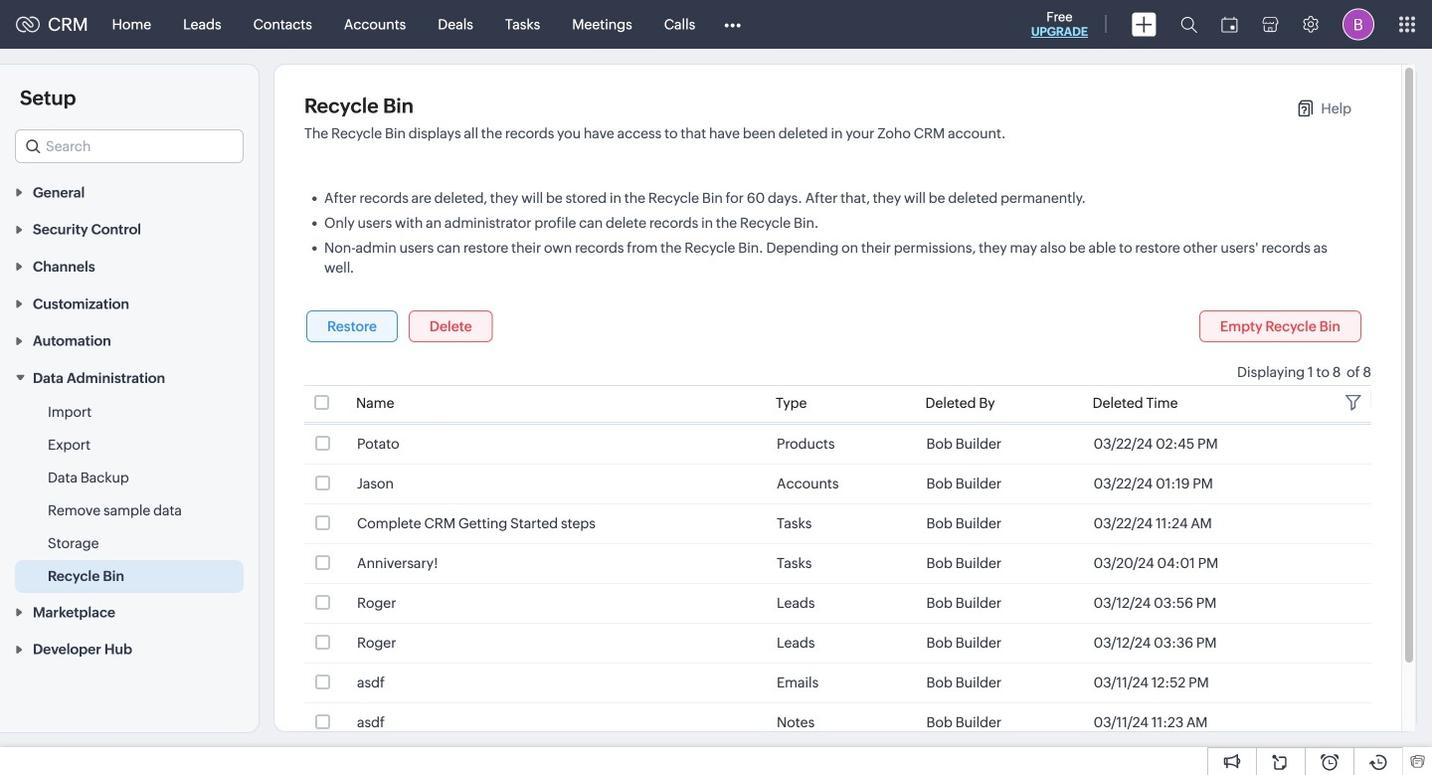 Task type: locate. For each thing, give the bounding box(es) containing it.
create menu image
[[1132, 12, 1157, 36]]

profile image
[[1343, 8, 1375, 40]]

Other Modules field
[[712, 8, 754, 40]]

region
[[0, 396, 259, 593]]

search image
[[1181, 16, 1198, 33]]

None button
[[306, 310, 398, 342], [409, 310, 493, 342], [1200, 310, 1362, 342], [306, 310, 398, 342], [409, 310, 493, 342], [1200, 310, 1362, 342]]

profile element
[[1331, 0, 1387, 48]]

create menu element
[[1120, 0, 1169, 48]]

None field
[[15, 129, 244, 163]]



Task type: describe. For each thing, give the bounding box(es) containing it.
search element
[[1169, 0, 1210, 49]]

logo image
[[16, 16, 40, 32]]

calendar image
[[1222, 16, 1239, 32]]

Search text field
[[16, 130, 243, 162]]



Task type: vqa. For each thing, say whether or not it's contained in the screenshot.
second created from the top of the page
no



